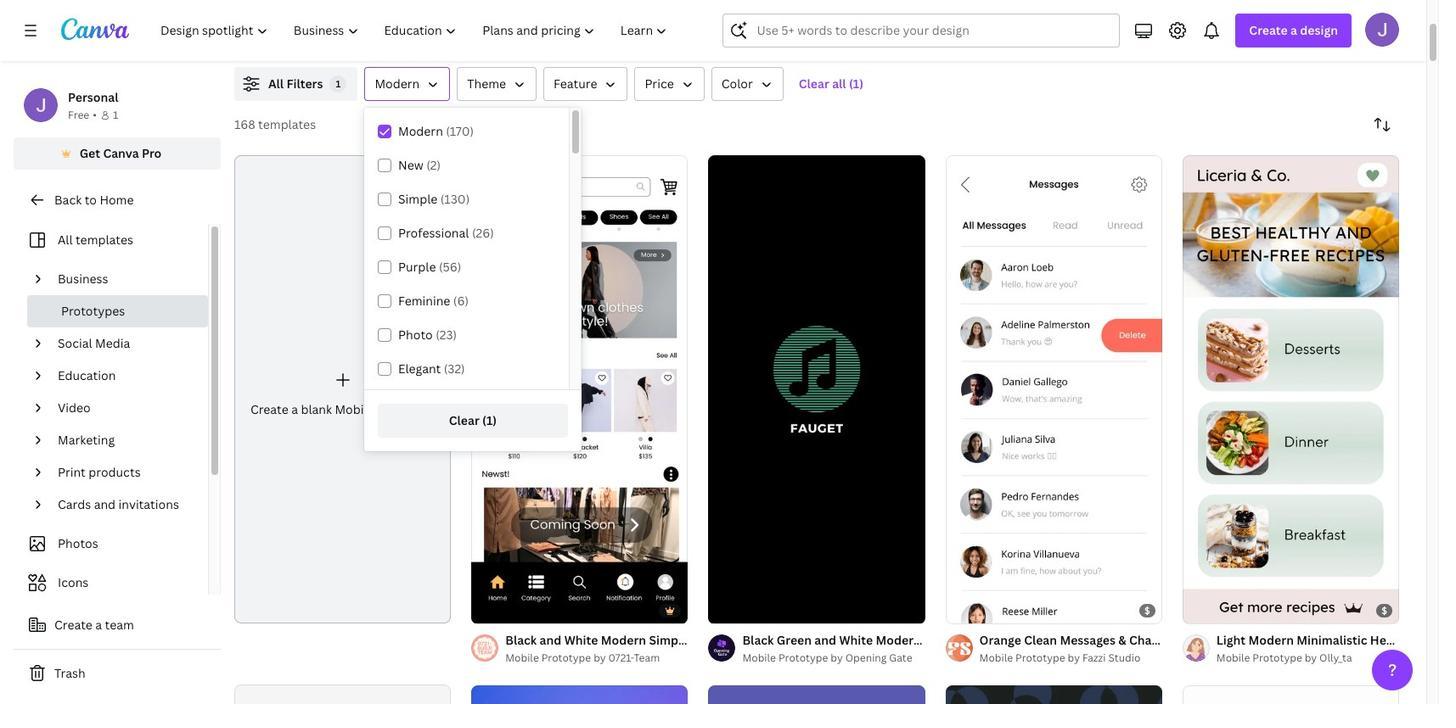 Task type: vqa. For each thing, say whether or not it's contained in the screenshot.
you in Manage your team Using team management tools, you can assign roles and organize access to brand assets.
no



Task type: locate. For each thing, give the bounding box(es) containing it.
0 horizontal spatial of
[[965, 603, 974, 616]]

1 horizontal spatial 1 of 3
[[1194, 603, 1219, 616]]

prototype up gradient purple music player mobile modern prototype "image"
[[541, 651, 591, 665]]

1 of 3 for mobile prototype by fazzi studio
[[957, 603, 982, 616]]

orange clean messages & chat mobile prototype mobile prototype by fazzi studio
[[979, 632, 1261, 665]]

Sort by button
[[1365, 108, 1399, 142]]

(1)
[[849, 76, 864, 92], [482, 413, 497, 429]]

a inside dropdown button
[[1291, 22, 1297, 38]]

templates inside "link"
[[76, 232, 133, 248]]

photos link
[[24, 528, 198, 560]]

3 up orange
[[976, 603, 982, 616]]

modern inside button
[[375, 76, 420, 92]]

1 by from the left
[[594, 651, 606, 665]]

all for all filters
[[268, 76, 284, 92]]

color
[[721, 76, 753, 92]]

clean
[[1024, 632, 1057, 648]]

2 1 of 3 link from the left
[[1183, 155, 1399, 624]]

create a team button
[[14, 609, 221, 643]]

video
[[58, 400, 90, 416]]

clear down (32)
[[449, 413, 480, 429]]

white colorful money tracker app onboarding questions mobile prototype image
[[1183, 686, 1399, 705]]

$
[[1145, 604, 1150, 617], [1382, 604, 1387, 617]]

2 $ from the left
[[1382, 604, 1387, 617]]

clear all (1)
[[799, 76, 864, 92]]

professional
[[398, 225, 469, 241]]

opening
[[845, 651, 887, 665]]

by left olly_ta
[[1305, 651, 1317, 665]]

1 vertical spatial all
[[58, 232, 73, 248]]

clear (1) button
[[378, 404, 568, 438]]

0 vertical spatial (1)
[[849, 76, 864, 92]]

by left '0721-'
[[594, 651, 606, 665]]

3 by from the left
[[1068, 651, 1080, 665]]

a left design
[[1291, 22, 1297, 38]]

1 horizontal spatial $
[[1382, 604, 1387, 617]]

(26)
[[472, 225, 494, 241]]

theme button
[[457, 67, 537, 101]]

1
[[336, 77, 341, 90], [113, 108, 118, 122], [957, 603, 962, 616], [1194, 603, 1199, 616]]

of for mobile prototype by fazzi studio
[[965, 603, 974, 616]]

simple
[[398, 191, 438, 207]]

3 up mobile prototype by olly_ta
[[1213, 603, 1219, 616]]

icons
[[58, 575, 89, 591]]

create for create a design
[[1249, 22, 1288, 38]]

print products link
[[51, 457, 198, 489]]

education link
[[51, 360, 198, 392]]

marketing link
[[51, 425, 198, 457]]

print products
[[58, 464, 141, 481]]

modern up new (2)
[[398, 123, 443, 139]]

messages
[[1060, 632, 1116, 648]]

mobile prototype by opening gate link
[[742, 650, 925, 667]]

1 of from the left
[[965, 603, 974, 616]]

1 horizontal spatial 3
[[1213, 603, 1219, 616]]

0 horizontal spatial create
[[54, 617, 92, 633]]

modern for modern
[[375, 76, 420, 92]]

1 horizontal spatial all
[[268, 76, 284, 92]]

2 3 from the left
[[1213, 603, 1219, 616]]

(130)
[[440, 191, 470, 207]]

(56)
[[439, 259, 461, 275]]

templates for all templates
[[76, 232, 133, 248]]

create inside button
[[54, 617, 92, 633]]

1 3 from the left
[[976, 603, 982, 616]]

by left opening
[[831, 651, 843, 665]]

None search field
[[723, 14, 1120, 48]]

blank
[[301, 402, 332, 418]]

2 vertical spatial create
[[54, 617, 92, 633]]

light modern minimalistic healthy food recipes mobile ui prototype image
[[1183, 155, 1399, 624]]

gate
[[889, 651, 912, 665]]

1 of 3 link for mobile prototype by olly_ta
[[1183, 155, 1399, 624]]

olly_ta
[[1320, 651, 1352, 665]]

1 1 of 3 link from the left
[[946, 155, 1162, 624]]

mobile right chat
[[1159, 632, 1199, 648]]

modern down top level navigation element
[[375, 76, 420, 92]]

0 horizontal spatial 1 of 3
[[957, 603, 982, 616]]

1 vertical spatial templates
[[76, 232, 133, 248]]

a for design
[[1291, 22, 1297, 38]]

2 horizontal spatial create
[[1249, 22, 1288, 38]]

3
[[976, 603, 982, 616], [1213, 603, 1219, 616]]

templates down all filters
[[258, 116, 316, 132]]

1 of 3
[[957, 603, 982, 616], [1194, 603, 1219, 616]]

create inside dropdown button
[[1249, 22, 1288, 38]]

by for mobile prototype by opening gate
[[831, 651, 843, 665]]

0 vertical spatial create
[[1249, 22, 1288, 38]]

by left fazzi
[[1068, 651, 1080, 665]]

1 horizontal spatial templates
[[258, 116, 316, 132]]

clear for clear (1)
[[449, 413, 480, 429]]

create left blank at bottom
[[250, 402, 288, 418]]

prototype down elegant
[[377, 402, 435, 418]]

Search search field
[[757, 14, 1109, 47]]

video link
[[51, 392, 198, 425]]

create down icons
[[54, 617, 92, 633]]

0 vertical spatial templates
[[258, 116, 316, 132]]

free
[[68, 108, 89, 122]]

black and white modern simple fashion product mobile prototype image
[[471, 155, 688, 624]]

templates down back to home
[[76, 232, 133, 248]]

2 1 of 3 from the left
[[1194, 603, 1219, 616]]

templates for 168 templates
[[258, 116, 316, 132]]

2 horizontal spatial a
[[1291, 22, 1297, 38]]

feature
[[554, 76, 597, 92]]

3 for mobile prototype by fazzi studio
[[976, 603, 982, 616]]

mobile up white and blue modern minimalist hotel booking mobile prototype image
[[742, 651, 776, 665]]

0 vertical spatial clear
[[799, 76, 829, 92]]

1 vertical spatial create
[[250, 402, 288, 418]]

&
[[1118, 632, 1126, 648]]

1 horizontal spatial of
[[1202, 603, 1211, 616]]

1 horizontal spatial 1 of 3 link
[[1183, 155, 1399, 624]]

1 1 of 3 from the left
[[957, 603, 982, 616]]

1 vertical spatial (1)
[[482, 413, 497, 429]]

$ for mobile prototype by fazzi studio
[[1145, 604, 1150, 617]]

elegant
[[398, 361, 441, 377]]

a inside button
[[95, 617, 102, 633]]

0 vertical spatial modern
[[375, 76, 420, 92]]

prototype up white and blue modern minimalist hotel booking mobile prototype image
[[779, 651, 828, 665]]

0 horizontal spatial all
[[58, 232, 73, 248]]

elegant (32)
[[398, 361, 465, 377]]

professional (26)
[[398, 225, 494, 241]]

of
[[965, 603, 974, 616], [1202, 603, 1211, 616]]

business
[[58, 271, 108, 287]]

1 $ from the left
[[1145, 604, 1150, 617]]

cards and invitations
[[58, 497, 179, 513]]

studio
[[1108, 651, 1141, 665]]

all inside all templates "link"
[[58, 232, 73, 248]]

4 by from the left
[[1305, 651, 1317, 665]]

by inside 'orange clean messages & chat mobile prototype mobile prototype by fazzi studio'
[[1068, 651, 1080, 665]]

1 filter options selected element
[[330, 76, 347, 93]]

login page wireframe mobile ui prototype image
[[946, 686, 1162, 705]]

0 vertical spatial a
[[1291, 22, 1297, 38]]

0 horizontal spatial 1 of 3 link
[[946, 155, 1162, 624]]

all left the filters
[[268, 76, 284, 92]]

0 horizontal spatial a
[[95, 617, 102, 633]]

0 horizontal spatial clear
[[449, 413, 480, 429]]

clear left all
[[799, 76, 829, 92]]

1 horizontal spatial (1)
[[849, 76, 864, 92]]

cards
[[58, 497, 91, 513]]

modern
[[375, 76, 420, 92], [398, 123, 443, 139]]

create
[[1249, 22, 1288, 38], [250, 402, 288, 418], [54, 617, 92, 633]]

create for create a blank mobile prototype
[[250, 402, 288, 418]]

clear inside clear all (1) button
[[799, 76, 829, 92]]

mobile prototype by olly_ta
[[1217, 651, 1352, 665]]

free •
[[68, 108, 97, 122]]

orange
[[979, 632, 1021, 648]]

home
[[100, 192, 134, 208]]

mobile prototype templates image
[[1037, 0, 1399, 47]]

photos
[[58, 536, 98, 552]]

to
[[85, 192, 97, 208]]

1 horizontal spatial a
[[291, 402, 298, 418]]

2 of from the left
[[1202, 603, 1211, 616]]

1 vertical spatial modern
[[398, 123, 443, 139]]

1 vertical spatial a
[[291, 402, 298, 418]]

1 vertical spatial clear
[[449, 413, 480, 429]]

0 horizontal spatial 3
[[976, 603, 982, 616]]

white and blue modern minimalist hotel booking mobile prototype image
[[708, 686, 925, 705]]

ui simple smile apps loading and home screen apps image
[[234, 685, 451, 705]]

of for mobile prototype by olly_ta
[[1202, 603, 1211, 616]]

back to home
[[54, 192, 134, 208]]

mobile up gradient purple music player mobile modern prototype "image"
[[505, 651, 539, 665]]

mobile up 'white colorful money tracker app onboarding questions mobile prototype' image
[[1217, 651, 1250, 665]]

1 horizontal spatial clear
[[799, 76, 829, 92]]

create left design
[[1249, 22, 1288, 38]]

1 horizontal spatial create
[[250, 402, 288, 418]]

mobile prototype by 0721-team
[[505, 651, 660, 665]]

a left team
[[95, 617, 102, 633]]

social media link
[[51, 328, 198, 360]]

a left blank at bottom
[[291, 402, 298, 418]]

modern (170)
[[398, 123, 474, 139]]

0 vertical spatial all
[[268, 76, 284, 92]]

2 by from the left
[[831, 651, 843, 665]]

all down back
[[58, 232, 73, 248]]

create a blank mobile prototype link
[[234, 155, 451, 624]]

clear inside "clear (1)" button
[[449, 413, 480, 429]]

0 horizontal spatial templates
[[76, 232, 133, 248]]

by
[[594, 651, 606, 665], [831, 651, 843, 665], [1068, 651, 1080, 665], [1305, 651, 1317, 665]]

$ for mobile prototype by olly_ta
[[1382, 604, 1387, 617]]

business link
[[51, 263, 198, 295]]

cards and invitations link
[[51, 489, 198, 521]]

0 horizontal spatial $
[[1145, 604, 1150, 617]]

2 vertical spatial a
[[95, 617, 102, 633]]

invitations
[[118, 497, 179, 513]]

a
[[1291, 22, 1297, 38], [291, 402, 298, 418], [95, 617, 102, 633]]

all
[[268, 76, 284, 92], [58, 232, 73, 248]]

all for all templates
[[58, 232, 73, 248]]

orange clean messages & chat mobile prototype link
[[979, 632, 1261, 650]]



Task type: describe. For each thing, give the bounding box(es) containing it.
clear (1)
[[449, 413, 497, 429]]

(2)
[[426, 157, 441, 173]]

create a blank mobile prototype
[[250, 402, 435, 418]]

black green and white modern music login page wireframe mobile prototype image
[[708, 155, 925, 624]]

team
[[634, 651, 660, 665]]

modern for modern (170)
[[398, 123, 443, 139]]

get canva pro button
[[14, 138, 221, 170]]

clear for clear all (1)
[[799, 76, 829, 92]]

trash
[[54, 666, 85, 682]]

photo
[[398, 327, 433, 343]]

168 templates
[[234, 116, 316, 132]]

modern button
[[365, 67, 450, 101]]

get canva pro
[[80, 145, 162, 161]]

color button
[[711, 67, 783, 101]]

mobile right blank at bottom
[[335, 402, 374, 418]]

trash link
[[14, 657, 221, 691]]

orange clean messages & chat mobile prototype image
[[946, 155, 1162, 624]]

pro
[[142, 145, 162, 161]]

all
[[832, 76, 846, 92]]

fazzi
[[1082, 651, 1106, 665]]

create for create a team
[[54, 617, 92, 633]]

all templates
[[58, 232, 133, 248]]

purple (56)
[[398, 259, 461, 275]]

0 horizontal spatial (1)
[[482, 413, 497, 429]]

mobile prototype by fazzi studio link
[[979, 650, 1162, 667]]

social
[[58, 335, 92, 352]]

1 of 3 for mobile prototype by olly_ta
[[1194, 603, 1219, 616]]

1 inside 1 filter options selected element
[[336, 77, 341, 90]]

design
[[1300, 22, 1338, 38]]

prototype down clean
[[1016, 651, 1065, 665]]

mobile down orange
[[979, 651, 1013, 665]]

team
[[105, 617, 134, 633]]

(23)
[[436, 327, 457, 343]]

create a team
[[54, 617, 134, 633]]

media
[[95, 335, 130, 352]]

photo (23)
[[398, 327, 457, 343]]

a for blank
[[291, 402, 298, 418]]

price button
[[635, 67, 704, 101]]

(6)
[[453, 293, 469, 309]]

create a design button
[[1236, 14, 1352, 48]]

mobile prototype by opening gate
[[742, 651, 912, 665]]

get
[[80, 145, 100, 161]]

all templates link
[[24, 224, 198, 256]]

theme
[[467, 76, 506, 92]]

back
[[54, 192, 82, 208]]

create a blank mobile prototype element
[[234, 155, 451, 624]]

(32)
[[444, 361, 465, 377]]

clear all (1) button
[[790, 67, 872, 101]]

0721-
[[608, 651, 634, 665]]

168
[[234, 116, 255, 132]]

prototype up mobile prototype by olly_ta
[[1202, 632, 1261, 648]]

feminine (6)
[[398, 293, 469, 309]]

•
[[93, 108, 97, 122]]

gradient purple music player mobile modern prototype image
[[471, 686, 688, 705]]

mobile prototype by 0721-team link
[[505, 650, 688, 667]]

by for mobile prototype by olly_ta
[[1305, 651, 1317, 665]]

icons link
[[24, 567, 198, 599]]

marketing
[[58, 432, 115, 448]]

top level navigation element
[[149, 14, 682, 48]]

jacob simon image
[[1365, 13, 1399, 47]]

products
[[89, 464, 141, 481]]

canva
[[103, 145, 139, 161]]

prototype up 'white colorful money tracker app onboarding questions mobile prototype' image
[[1253, 651, 1302, 665]]

1 of 3 link for mobile prototype by fazzi studio
[[946, 155, 1162, 624]]

print
[[58, 464, 86, 481]]

new
[[398, 157, 423, 173]]

prototypes
[[61, 303, 125, 319]]

mobile prototype by olly_ta link
[[1217, 650, 1399, 667]]

simple (130)
[[398, 191, 470, 207]]

social media
[[58, 335, 130, 352]]

(170)
[[446, 123, 474, 139]]

by for mobile prototype by 0721-team
[[594, 651, 606, 665]]

feature button
[[543, 67, 628, 101]]

and
[[94, 497, 116, 513]]

price
[[645, 76, 674, 92]]

personal
[[68, 89, 118, 105]]

filters
[[286, 76, 323, 92]]

create a design
[[1249, 22, 1338, 38]]

back to home link
[[14, 183, 221, 217]]

education
[[58, 368, 116, 384]]

new (2)
[[398, 157, 441, 173]]

all filters
[[268, 76, 323, 92]]

3 for mobile prototype by olly_ta
[[1213, 603, 1219, 616]]

a for team
[[95, 617, 102, 633]]

chat
[[1129, 632, 1157, 648]]



